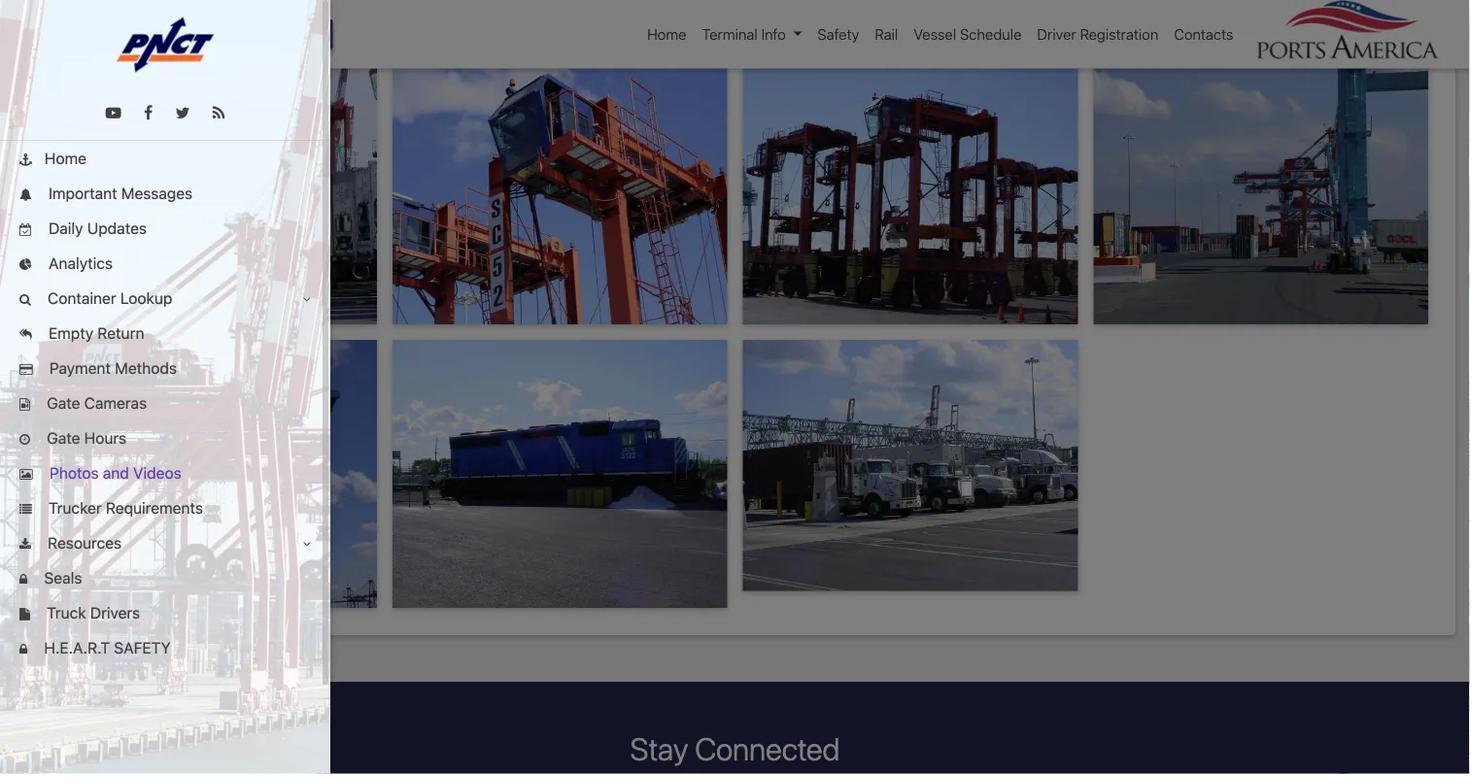 Task type: vqa. For each thing, say whether or not it's contained in the screenshot.
PNCT Twitter Feed
no



Task type: describe. For each thing, give the bounding box(es) containing it.
facebook image
[[144, 105, 153, 121]]

hours
[[84, 429, 126, 448]]

empty
[[49, 324, 93, 343]]

requirements
[[106, 499, 203, 518]]

analytics link
[[0, 246, 330, 281]]

truck
[[47, 604, 86, 623]]

trucker requirements
[[45, 499, 203, 518]]

gate cameras
[[43, 394, 147, 413]]

gate hours link
[[0, 421, 330, 456]]

file movie o image
[[19, 399, 30, 411]]

methods
[[115, 359, 177, 378]]

important messages link
[[0, 176, 330, 211]]

contacts
[[1175, 26, 1234, 43]]

payment
[[49, 359, 111, 378]]

important messages
[[45, 184, 193, 203]]

vessel schedule
[[914, 26, 1022, 43]]

gate hours
[[43, 429, 126, 448]]

1 horizontal spatial home
[[647, 26, 687, 43]]

rss image
[[213, 105, 225, 121]]

vessel
[[914, 26, 957, 43]]

stay connected
[[630, 731, 840, 768]]

photos and videos
[[45, 464, 181, 483]]

videos
[[133, 464, 181, 483]]

pie chart image
[[19, 259, 32, 271]]

credit card image
[[19, 364, 33, 376]]

home link for daily updates link
[[0, 141, 330, 176]]

analytics
[[45, 254, 113, 273]]

drivers
[[90, 604, 140, 623]]

download image
[[19, 539, 31, 551]]

messages
[[121, 184, 193, 203]]

stay
[[630, 731, 688, 768]]

gate for gate hours
[[47, 429, 80, 448]]

registration
[[1080, 26, 1159, 43]]

youtube play image
[[106, 105, 121, 121]]

truck drivers link
[[0, 596, 330, 631]]

return
[[98, 324, 144, 343]]

daily
[[49, 219, 83, 238]]

0 horizontal spatial home
[[45, 149, 86, 168]]

safety link
[[810, 16, 867, 53]]

daily updates link
[[0, 211, 330, 246]]

daily updates
[[45, 219, 147, 238]]

reply all image
[[19, 329, 32, 341]]

resources
[[44, 534, 122, 553]]

angle down image for resources
[[303, 538, 311, 551]]

payment methods link
[[0, 351, 330, 386]]

h.e.a.r.t
[[44, 639, 110, 658]]

container lookup
[[44, 289, 172, 308]]

bell image
[[19, 189, 32, 201]]

photos
[[49, 464, 99, 483]]

search image
[[19, 294, 31, 306]]

connected
[[695, 731, 840, 768]]

container lookup link
[[0, 281, 330, 316]]

angle down image for container lookup
[[303, 294, 311, 306]]



Task type: locate. For each thing, give the bounding box(es) containing it.
2 lock image from the top
[[19, 644, 27, 656]]

0 vertical spatial gate
[[47, 394, 80, 413]]

payment methods
[[45, 359, 177, 378]]

file image
[[19, 609, 30, 621]]

1 vertical spatial angle down image
[[303, 538, 311, 551]]

updates
[[87, 219, 147, 238]]

1 vertical spatial lock image
[[19, 644, 27, 656]]

quick
[[19, 26, 58, 43]]

gate cameras link
[[0, 386, 330, 421]]

0 vertical spatial home link
[[640, 16, 694, 53]]

resources link
[[0, 526, 330, 561]]

anchor image
[[19, 154, 32, 167]]

0 horizontal spatial home link
[[0, 141, 330, 176]]

driver registration
[[1038, 26, 1159, 43]]

1 vertical spatial home link
[[0, 141, 330, 176]]

safety
[[114, 639, 171, 658]]

clock o image
[[19, 434, 30, 446]]

0 vertical spatial lock image
[[19, 574, 27, 586]]

lock image down file icon
[[19, 644, 27, 656]]

gate down payment
[[47, 394, 80, 413]]

home
[[647, 26, 687, 43], [45, 149, 86, 168]]

quick links
[[19, 26, 96, 43]]

and
[[103, 464, 129, 483]]

quick links link
[[19, 23, 109, 45]]

cameras
[[84, 394, 147, 413]]

photo image
[[19, 469, 33, 481]]

safety
[[818, 26, 860, 43]]

trucker requirements link
[[0, 491, 330, 526]]

lock image for h.e.a.r.t safety
[[19, 644, 27, 656]]

lock image for seals
[[19, 574, 27, 586]]

1 gate from the top
[[47, 394, 80, 413]]

h.e.a.r.t safety link
[[0, 631, 330, 666]]

trucker
[[49, 499, 102, 518]]

photos and videos link
[[0, 456, 330, 491]]

lookup
[[120, 289, 172, 308]]

1 vertical spatial gate
[[47, 429, 80, 448]]

2 gate from the top
[[47, 429, 80, 448]]

2 angle down image from the top
[[303, 538, 311, 551]]

contacts link
[[1167, 16, 1242, 53]]

angle down image
[[303, 294, 311, 306], [303, 538, 311, 551]]

1 angle down image from the top
[[303, 294, 311, 306]]

rail
[[875, 26, 898, 43]]

1 vertical spatial home
[[45, 149, 86, 168]]

lock image up file icon
[[19, 574, 27, 586]]

1 horizontal spatial home link
[[640, 16, 694, 53]]

home link for safety link at the top right of the page
[[640, 16, 694, 53]]

lock image inside seals link
[[19, 574, 27, 586]]

empty return
[[45, 324, 144, 343]]

rail link
[[867, 16, 906, 53]]

driver
[[1038, 26, 1077, 43]]

angle down image inside container lookup link
[[303, 294, 311, 306]]

list image
[[19, 504, 32, 516]]

0 vertical spatial home
[[647, 26, 687, 43]]

links
[[62, 26, 96, 43]]

schedule
[[960, 26, 1022, 43]]

driver registration link
[[1030, 16, 1167, 53]]

gate up 'photos'
[[47, 429, 80, 448]]

lock image
[[19, 574, 27, 586], [19, 644, 27, 656]]

vessel schedule link
[[906, 16, 1030, 53]]

calendar check o image
[[19, 224, 32, 236]]

seals
[[40, 569, 82, 588]]

gate for gate cameras
[[47, 394, 80, 413]]

h.e.a.r.t safety
[[40, 639, 171, 658]]

lock image inside h.e.a.r.t safety link
[[19, 644, 27, 656]]

empty return link
[[0, 316, 330, 351]]

twitter image
[[175, 105, 190, 121]]

0 vertical spatial angle down image
[[303, 294, 311, 306]]

truck drivers
[[43, 604, 140, 623]]

container
[[48, 289, 116, 308]]

important
[[49, 184, 117, 203]]

gate
[[47, 394, 80, 413], [47, 429, 80, 448]]

home link
[[640, 16, 694, 53], [0, 141, 330, 176]]

1 lock image from the top
[[19, 574, 27, 586]]

seals link
[[0, 561, 330, 596]]



